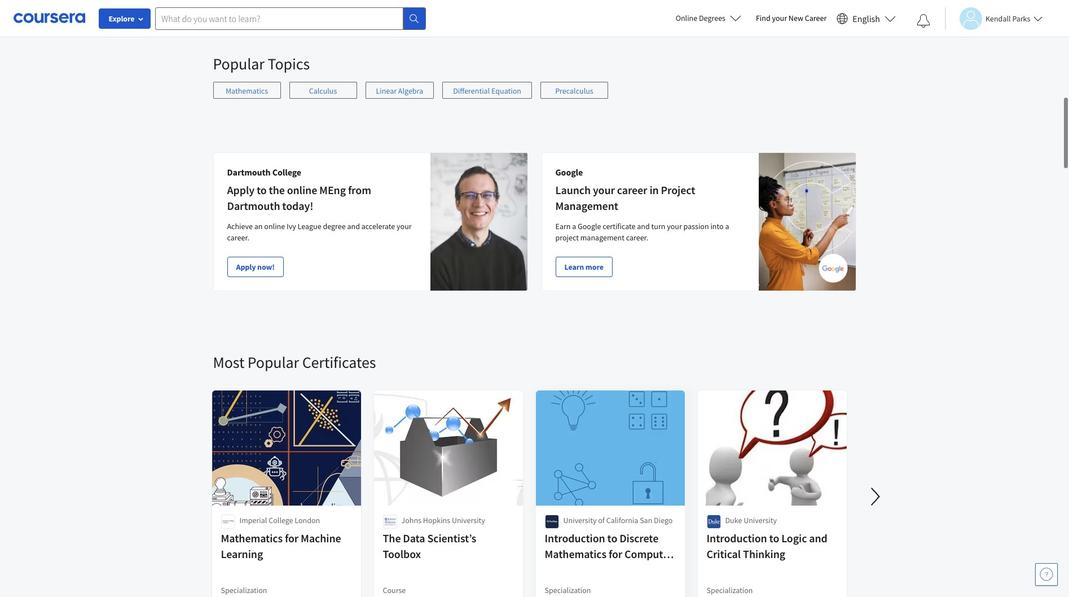 Task type: describe. For each thing, give the bounding box(es) containing it.
your right find on the right
[[772, 13, 787, 23]]

today!
[[282, 199, 313, 213]]

introduction to logic and critical thinking
[[707, 531, 828, 561]]

parks
[[1013, 13, 1031, 23]]

london
[[295, 515, 320, 525]]

california
[[607, 515, 638, 525]]

launch your career in project management link
[[556, 183, 696, 213]]

differential equation link
[[443, 82, 532, 99]]

introduction for for
[[545, 531, 605, 545]]

find your new career
[[756, 13, 827, 23]]

thinking
[[743, 547, 786, 561]]

passion
[[684, 221, 709, 231]]

in
[[650, 183, 659, 197]]

an
[[254, 221, 263, 231]]

your inside google launch your career in project management
[[593, 183, 615, 197]]

and inside the achieve an online ivy league degree and accelerate your career.
[[347, 221, 360, 231]]

logic
[[782, 531, 807, 545]]

1 university from the left
[[452, 515, 485, 525]]

accelerate
[[362, 221, 395, 231]]

certificates
[[302, 352, 376, 372]]

google launch your career in project management
[[556, 166, 696, 213]]

2 a from the left
[[725, 221, 729, 231]]

topics
[[268, 54, 310, 74]]

diego
[[654, 515, 673, 525]]

list containing mathematics
[[213, 82, 856, 110]]

kendall parks
[[986, 13, 1031, 23]]

to for introduction to discrete mathematics for computer science
[[608, 531, 618, 545]]

duke
[[725, 515, 742, 525]]

google inside earn a google certificate and turn your passion into a project management career.
[[578, 221, 601, 231]]

imperial college london image
[[221, 515, 235, 529]]

differential
[[453, 86, 490, 96]]

duke university image
[[707, 515, 721, 529]]

for inside mathematics for machine learning
[[285, 531, 299, 545]]

new
[[789, 13, 804, 23]]

toolbox
[[383, 547, 421, 561]]

achieve an online ivy league degree and accelerate your career.
[[227, 221, 412, 243]]

of
[[598, 515, 605, 525]]

online inside the achieve an online ivy league degree and accelerate your career.
[[264, 221, 285, 231]]

explore
[[109, 14, 135, 24]]

the
[[383, 531, 401, 545]]

kendall
[[986, 13, 1011, 23]]

find your new career link
[[751, 11, 833, 25]]

english
[[853, 13, 880, 24]]

mathematics for mathematics
[[226, 86, 268, 96]]

3 university from the left
[[744, 515, 777, 525]]

discrete
[[620, 531, 659, 545]]

apply now!
[[236, 262, 275, 272]]

mathematics inside the introduction to discrete mathematics for computer science
[[545, 547, 607, 561]]

the data scientist's toolbox
[[383, 531, 476, 561]]

introduction to discrete mathematics for computer science
[[545, 531, 673, 577]]

calculus
[[309, 86, 337, 96]]

specialization for introduction to discrete mathematics for computer science
[[545, 585, 591, 595]]

apply now! link
[[227, 257, 284, 277]]

most
[[213, 352, 245, 372]]

data
[[403, 531, 425, 545]]

achieve
[[227, 221, 253, 231]]

turn
[[652, 221, 666, 231]]

learning
[[221, 547, 263, 561]]

algebra
[[398, 86, 423, 96]]

project
[[556, 233, 579, 243]]

and inside earn a google certificate and turn your passion into a project management career.
[[637, 221, 650, 231]]

precalculus
[[555, 86, 594, 96]]

What do you want to learn? text field
[[155, 7, 404, 30]]

career. inside earn a google certificate and turn your passion into a project management career.
[[626, 233, 649, 243]]

career
[[805, 13, 827, 23]]

linear algebra
[[376, 86, 423, 96]]

meng
[[319, 183, 346, 197]]

to for introduction to logic and critical thinking
[[770, 531, 780, 545]]

dartmouth college apply to the online meng from dartmouth today!
[[227, 166, 371, 213]]

san
[[640, 515, 653, 525]]

scientist's
[[427, 531, 476, 545]]

course
[[383, 585, 406, 595]]

1 dartmouth from the top
[[227, 166, 271, 178]]

learn more
[[565, 262, 604, 272]]

0 vertical spatial popular
[[213, 54, 265, 74]]

johns
[[402, 515, 422, 525]]

linear algebra link
[[365, 82, 434, 99]]

to inside dartmouth college apply to the online meng from dartmouth today!
[[257, 183, 267, 197]]

calculus link
[[289, 82, 357, 99]]

for inside the introduction to discrete mathematics for computer science
[[609, 547, 623, 561]]

popular topics
[[213, 54, 310, 74]]

career. inside the achieve an online ivy league degree and accelerate your career.
[[227, 233, 249, 243]]

college for apply
[[272, 166, 301, 178]]



Task type: locate. For each thing, give the bounding box(es) containing it.
1 vertical spatial college
[[269, 515, 293, 525]]

johns hopkins university image
[[383, 515, 397, 529]]

career. down the certificate
[[626, 233, 649, 243]]

management
[[556, 199, 618, 213]]

0 horizontal spatial online
[[264, 221, 285, 231]]

from
[[348, 183, 371, 197]]

2 introduction from the left
[[707, 531, 767, 545]]

0 vertical spatial apply
[[227, 183, 255, 197]]

apply inside dartmouth college apply to the online meng from dartmouth today!
[[227, 183, 255, 197]]

college inside dartmouth college apply to the online meng from dartmouth today!
[[272, 166, 301, 178]]

2 career. from the left
[[626, 233, 649, 243]]

and right logic
[[809, 531, 828, 545]]

online degrees button
[[667, 6, 751, 30]]

show notifications image
[[917, 14, 931, 28]]

for down the discrete
[[609, 547, 623, 561]]

1 horizontal spatial and
[[637, 221, 650, 231]]

1 vertical spatial mathematics
[[221, 531, 283, 545]]

dartmouth up 'an'
[[227, 199, 280, 213]]

1 horizontal spatial career.
[[626, 233, 649, 243]]

learn
[[565, 262, 584, 272]]

0 vertical spatial dartmouth
[[227, 166, 271, 178]]

specialization down critical
[[707, 585, 753, 595]]

0 horizontal spatial introduction
[[545, 531, 605, 545]]

precalculus link
[[541, 82, 608, 99]]

google up management
[[578, 221, 601, 231]]

introduction inside introduction to logic and critical thinking
[[707, 531, 767, 545]]

mathematics for mathematics for machine learning
[[221, 531, 283, 545]]

specialization for mathematics for machine learning
[[221, 585, 267, 595]]

next slide image
[[862, 483, 889, 510]]

mathematics for machine learning
[[221, 531, 341, 561]]

0 vertical spatial google
[[556, 166, 583, 178]]

college up mathematics for machine learning
[[269, 515, 293, 525]]

google
[[556, 166, 583, 178], [578, 221, 601, 231]]

1 vertical spatial list
[[213, 82, 856, 110]]

list
[[213, 17, 848, 30], [213, 82, 856, 110]]

apply left now!
[[236, 262, 256, 272]]

and left turn
[[637, 221, 650, 231]]

a
[[572, 221, 576, 231], [725, 221, 729, 231]]

english button
[[833, 0, 901, 37]]

specialization for introduction to logic and critical thinking
[[707, 585, 753, 595]]

popular up "mathematics" link
[[213, 54, 265, 74]]

a right into
[[725, 221, 729, 231]]

2 horizontal spatial and
[[809, 531, 828, 545]]

to up thinking in the bottom of the page
[[770, 531, 780, 545]]

now!
[[257, 262, 275, 272]]

1 horizontal spatial university
[[564, 515, 597, 525]]

1 specialization from the left
[[221, 585, 267, 595]]

hopkins
[[423, 515, 450, 525]]

kendall parks button
[[945, 7, 1043, 30]]

1 career. from the left
[[227, 233, 249, 243]]

earn a google certificate and turn your passion into a project management career.
[[556, 221, 729, 243]]

online inside dartmouth college apply to the online meng from dartmouth today!
[[287, 183, 317, 197]]

learn more link
[[556, 257, 613, 277]]

0 horizontal spatial and
[[347, 221, 360, 231]]

degrees
[[699, 13, 726, 23]]

science
[[545, 563, 582, 577]]

0 vertical spatial college
[[272, 166, 301, 178]]

1 horizontal spatial introduction
[[707, 531, 767, 545]]

computer
[[625, 547, 673, 561]]

0 vertical spatial for
[[285, 531, 299, 545]]

google inside google launch your career in project management
[[556, 166, 583, 178]]

1 vertical spatial popular
[[248, 352, 299, 372]]

imperial
[[240, 515, 267, 525]]

specialization down learning
[[221, 585, 267, 595]]

your up management
[[593, 183, 615, 197]]

your right accelerate
[[397, 221, 412, 231]]

more
[[586, 262, 604, 272]]

online
[[287, 183, 317, 197], [264, 221, 285, 231]]

2 horizontal spatial to
[[770, 531, 780, 545]]

degree
[[323, 221, 346, 231]]

1 horizontal spatial specialization
[[545, 585, 591, 595]]

specialization down science
[[545, 585, 591, 595]]

mathematics up science
[[545, 547, 607, 561]]

popular right the most at the bottom
[[248, 352, 299, 372]]

online up today!
[[287, 183, 317, 197]]

explore button
[[99, 8, 151, 29]]

0 vertical spatial mathematics
[[226, 86, 268, 96]]

university of california san diego
[[564, 515, 673, 525]]

introduction down the university of california san diego image
[[545, 531, 605, 545]]

mathematics
[[226, 86, 268, 96], [221, 531, 283, 545], [545, 547, 607, 561]]

1 horizontal spatial to
[[608, 531, 618, 545]]

0 horizontal spatial for
[[285, 531, 299, 545]]

university left of
[[564, 515, 597, 525]]

management
[[581, 233, 625, 243]]

None search field
[[155, 7, 426, 30]]

university up scientist's
[[452, 515, 485, 525]]

mathematics inside list
[[226, 86, 268, 96]]

2 specialization from the left
[[545, 585, 591, 595]]

earn
[[556, 221, 571, 231]]

coursera image
[[14, 9, 85, 27]]

1 vertical spatial online
[[264, 221, 285, 231]]

0 horizontal spatial to
[[257, 183, 267, 197]]

your inside the achieve an online ivy league degree and accelerate your career.
[[397, 221, 412, 231]]

college
[[272, 166, 301, 178], [269, 515, 293, 525]]

for down imperial college london
[[285, 531, 299, 545]]

critical
[[707, 547, 741, 561]]

and right degree
[[347, 221, 360, 231]]

university of california san diego image
[[545, 515, 559, 529]]

find
[[756, 13, 771, 23]]

mathematics inside mathematics for machine learning
[[221, 531, 283, 545]]

equation
[[492, 86, 521, 96]]

a right earn
[[572, 221, 576, 231]]

online right 'an'
[[264, 221, 285, 231]]

to inside the introduction to discrete mathematics for computer science
[[608, 531, 618, 545]]

1 vertical spatial dartmouth
[[227, 199, 280, 213]]

most popular certificates carousel element
[[207, 318, 1069, 597]]

1 a from the left
[[572, 221, 576, 231]]

university up introduction to logic and critical thinking
[[744, 515, 777, 525]]

1 horizontal spatial for
[[609, 547, 623, 561]]

help center image
[[1040, 568, 1054, 581]]

1 introduction from the left
[[545, 531, 605, 545]]

to inside introduction to logic and critical thinking
[[770, 531, 780, 545]]

duke university
[[725, 515, 777, 525]]

0 vertical spatial online
[[287, 183, 317, 197]]

dartmouth
[[227, 166, 271, 178], [227, 199, 280, 213]]

ivy
[[287, 221, 296, 231]]

mathematics down popular topics
[[226, 86, 268, 96]]

career. down achieve
[[227, 233, 249, 243]]

mathematics down imperial
[[221, 531, 283, 545]]

to
[[257, 183, 267, 197], [608, 531, 618, 545], [770, 531, 780, 545]]

project
[[661, 183, 696, 197]]

machine
[[301, 531, 341, 545]]

1 vertical spatial for
[[609, 547, 623, 561]]

introduction inside the introduction to discrete mathematics for computer science
[[545, 531, 605, 545]]

launch
[[556, 183, 591, 197]]

college inside most popular certificates carousel element
[[269, 515, 293, 525]]

1 horizontal spatial a
[[725, 221, 729, 231]]

and inside introduction to logic and critical thinking
[[809, 531, 828, 545]]

mathematics link
[[213, 82, 281, 99]]

dartmouth up the
[[227, 166, 271, 178]]

online
[[676, 13, 698, 23]]

1 vertical spatial apply
[[236, 262, 256, 272]]

imperial college london
[[240, 515, 320, 525]]

2 horizontal spatial university
[[744, 515, 777, 525]]

the
[[269, 183, 285, 197]]

2 list from the top
[[213, 82, 856, 110]]

your
[[772, 13, 787, 23], [593, 183, 615, 197], [397, 221, 412, 231], [667, 221, 682, 231]]

1 horizontal spatial online
[[287, 183, 317, 197]]

college up the
[[272, 166, 301, 178]]

linear
[[376, 86, 397, 96]]

differential equation
[[453, 86, 521, 96]]

0 horizontal spatial career.
[[227, 233, 249, 243]]

google up launch
[[556, 166, 583, 178]]

apply
[[227, 183, 255, 197], [236, 262, 256, 272]]

league
[[298, 221, 321, 231]]

apply left the
[[227, 183, 255, 197]]

certificate
[[603, 221, 636, 231]]

popular
[[213, 54, 265, 74], [248, 352, 299, 372]]

3 specialization from the left
[[707, 585, 753, 595]]

your right turn
[[667, 221, 682, 231]]

university
[[452, 515, 485, 525], [564, 515, 597, 525], [744, 515, 777, 525]]

introduction down duke
[[707, 531, 767, 545]]

johns hopkins university
[[402, 515, 485, 525]]

apply to the online meng from dartmouth today! link
[[227, 183, 371, 213]]

to down the university of california san diego
[[608, 531, 618, 545]]

for
[[285, 531, 299, 545], [609, 547, 623, 561]]

0 horizontal spatial specialization
[[221, 585, 267, 595]]

to left the
[[257, 183, 267, 197]]

into
[[711, 221, 724, 231]]

college for london
[[269, 515, 293, 525]]

1 vertical spatial google
[[578, 221, 601, 231]]

2 university from the left
[[564, 515, 597, 525]]

online degrees
[[676, 13, 726, 23]]

0 horizontal spatial university
[[452, 515, 485, 525]]

2 horizontal spatial specialization
[[707, 585, 753, 595]]

0 vertical spatial list
[[213, 17, 848, 30]]

career
[[617, 183, 648, 197]]

0 horizontal spatial a
[[572, 221, 576, 231]]

2 dartmouth from the top
[[227, 199, 280, 213]]

your inside earn a google certificate and turn your passion into a project management career.
[[667, 221, 682, 231]]

introduction for critical
[[707, 531, 767, 545]]

most popular certificates
[[213, 352, 376, 372]]

2 vertical spatial mathematics
[[545, 547, 607, 561]]

1 list from the top
[[213, 17, 848, 30]]

career.
[[227, 233, 249, 243], [626, 233, 649, 243]]



Task type: vqa. For each thing, say whether or not it's contained in the screenshot.
the middle Health
no



